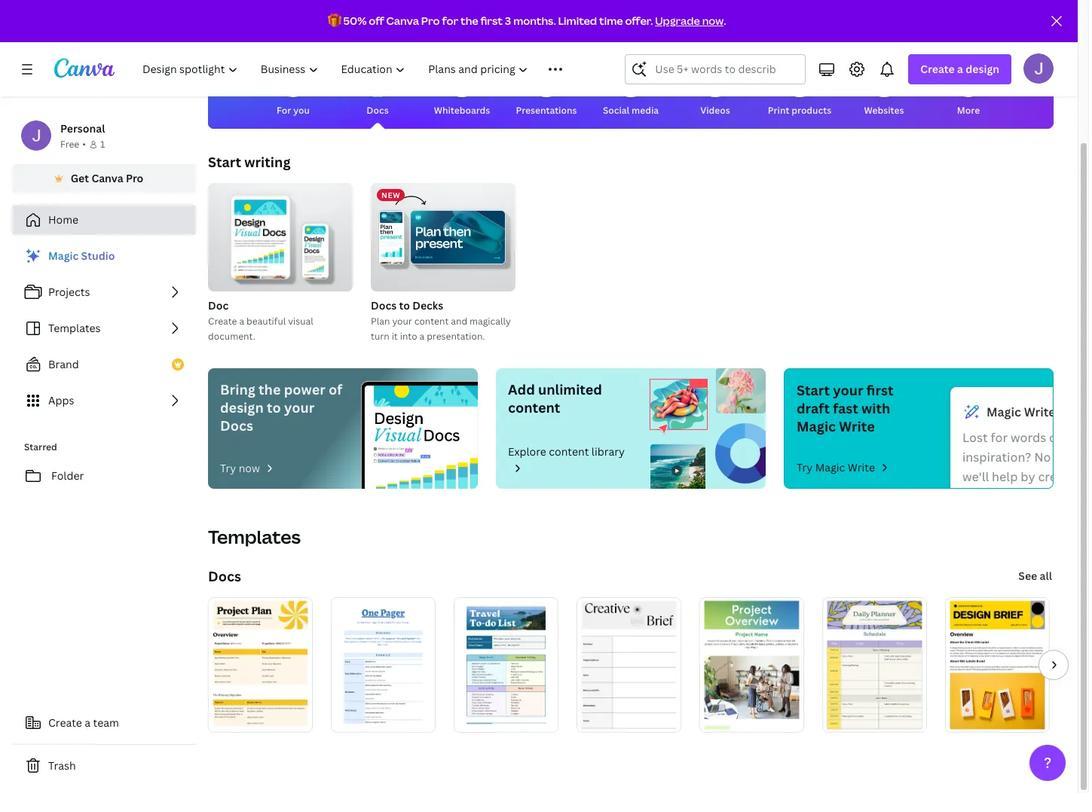 Task type: vqa. For each thing, say whether or not it's contained in the screenshot.
visual
yes



Task type: describe. For each thing, give the bounding box(es) containing it.
magic inside start your first draft fast with magic write
[[797, 418, 836, 436]]

magic write™
[[987, 404, 1066, 421]]

1
[[100, 138, 105, 151]]

your inside bring the power of design to your docs
[[284, 399, 315, 417]]

create a team
[[48, 716, 119, 731]]

for
[[277, 104, 291, 117]]

projects
[[48, 285, 90, 299]]

for you
[[277, 104, 310, 117]]

try for start your first draft fast with magic write
[[797, 461, 813, 475]]

team
[[93, 716, 119, 731]]

products
[[792, 104, 832, 117]]

docs inside bring the power of design to your docs
[[220, 417, 253, 435]]

🎁
[[328, 14, 341, 28]]

doc
[[208, 299, 229, 313]]

canva inside button
[[92, 171, 123, 185]]

list containing magic studio
[[12, 241, 196, 416]]

pro inside button
[[126, 171, 144, 185]]

create a design button
[[909, 54, 1012, 84]]

explore content library
[[508, 445, 625, 459]]

0 horizontal spatial templates
[[48, 321, 101, 336]]

.
[[724, 14, 726, 28]]

your inside start your first draft fast with magic write
[[833, 382, 864, 400]]

create a design
[[921, 62, 1000, 76]]

decks
[[413, 299, 444, 313]]

magic studio
[[48, 249, 115, 263]]

free
[[60, 138, 79, 151]]

to inside bring the power of design to your docs
[[267, 399, 281, 417]]

first inside start your first draft fast with magic write
[[867, 382, 894, 400]]

3
[[505, 14, 511, 28]]

get
[[71, 171, 89, 185]]

offer.
[[625, 14, 653, 28]]

design inside create a design dropdown button
[[966, 62, 1000, 76]]

templates link
[[12, 314, 196, 344]]

social media button
[[603, 51, 659, 129]]

add unlimited content
[[508, 381, 602, 417]]

for inside lost for words or look
[[991, 430, 1008, 446]]

off
[[369, 14, 384, 28]]

presentation.
[[427, 330, 485, 343]]

start writing
[[208, 153, 291, 171]]

of
[[329, 381, 343, 399]]

limited
[[558, 14, 597, 28]]

trash link
[[12, 752, 196, 782]]

more
[[957, 104, 980, 117]]

starred
[[24, 441, 57, 454]]

beautiful
[[247, 315, 286, 328]]

apps
[[48, 394, 74, 408]]

and
[[451, 315, 468, 328]]

social media
[[603, 104, 659, 117]]

docs inside button
[[367, 104, 389, 117]]

whiteboards button
[[434, 51, 490, 129]]

the inside bring the power of design to your docs
[[259, 381, 281, 399]]

folder button
[[12, 461, 196, 492]]

lost for words or look
[[963, 430, 1090, 603]]

try now
[[220, 461, 260, 476]]

plan
[[371, 315, 390, 328]]

upgrade now button
[[655, 14, 724, 28]]

document.
[[208, 330, 255, 343]]

brand link
[[12, 350, 196, 380]]

1 vertical spatial now
[[239, 461, 260, 476]]

0 vertical spatial first
[[481, 14, 503, 28]]

docs to decks group
[[371, 183, 516, 345]]

1 horizontal spatial pro
[[421, 14, 440, 28]]

studio
[[81, 249, 115, 263]]

all
[[1040, 569, 1053, 584]]

print products
[[768, 104, 832, 117]]

docs inside docs to decks plan your content and magically turn it into a presentation.
[[371, 299, 397, 313]]

🎁 50% off canva pro for the first 3 months. limited time offer. upgrade now .
[[328, 14, 726, 28]]

magic up words
[[987, 404, 1022, 421]]

create for create a design
[[921, 62, 955, 76]]

folder link
[[12, 461, 196, 492]]

jacob simon image
[[1024, 54, 1054, 84]]

presentations button
[[516, 51, 577, 129]]

apps link
[[12, 386, 196, 416]]

home link
[[12, 205, 196, 235]]

words
[[1011, 430, 1047, 446]]

see
[[1019, 569, 1038, 584]]

magically
[[470, 315, 511, 328]]

1 vertical spatial write
[[848, 461, 875, 475]]

library
[[592, 445, 625, 459]]

get canva pro button
[[12, 164, 196, 193]]

docs button
[[360, 51, 396, 129]]

turn
[[371, 330, 390, 343]]

content inside add unlimited content
[[508, 399, 560, 417]]

with
[[862, 400, 891, 418]]

docs link
[[208, 568, 241, 586]]

free •
[[60, 138, 86, 151]]

media
[[632, 104, 659, 117]]



Task type: locate. For each thing, give the bounding box(es) containing it.
try for bring the power of design to your docs
[[220, 461, 236, 476]]

bring
[[220, 381, 255, 399]]

0 horizontal spatial to
[[267, 399, 281, 417]]

0 vertical spatial pro
[[421, 14, 440, 28]]

new
[[382, 190, 400, 201]]

for you button
[[275, 51, 311, 129]]

magic up try magic write
[[797, 418, 836, 436]]

write down with
[[848, 461, 875, 475]]

1 horizontal spatial create
[[208, 315, 237, 328]]

see all link
[[1017, 562, 1054, 592]]

the right bring on the left
[[259, 381, 281, 399]]

unlimited
[[538, 381, 602, 399]]

create inside doc create a beautiful visual document.
[[208, 315, 237, 328]]

1 vertical spatial for
[[991, 430, 1008, 446]]

None search field
[[625, 54, 806, 84]]

your right draft
[[833, 382, 864, 400]]

time
[[599, 14, 623, 28]]

Search search field
[[655, 55, 776, 84]]

1 horizontal spatial start
[[797, 382, 830, 400]]

1 vertical spatial first
[[867, 382, 894, 400]]

design inside bring the power of design to your docs
[[220, 399, 264, 417]]

0 vertical spatial canva
[[386, 14, 419, 28]]

1 horizontal spatial the
[[461, 14, 478, 28]]

create inside dropdown button
[[921, 62, 955, 76]]

1 horizontal spatial your
[[392, 315, 412, 328]]

pro up home 'link'
[[126, 171, 144, 185]]

0 horizontal spatial create
[[48, 716, 82, 731]]

for left 3
[[442, 14, 459, 28]]

1 horizontal spatial design
[[966, 62, 1000, 76]]

create for create a team
[[48, 716, 82, 731]]

1 horizontal spatial templates
[[208, 525, 301, 550]]

first
[[481, 14, 503, 28], [867, 382, 894, 400]]

0 vertical spatial the
[[461, 14, 478, 28]]

1 vertical spatial canva
[[92, 171, 123, 185]]

a inside dropdown button
[[958, 62, 964, 76]]

0 horizontal spatial your
[[284, 399, 315, 417]]

visual
[[288, 315, 313, 328]]

1 horizontal spatial canva
[[386, 14, 419, 28]]

doc group
[[208, 177, 353, 345]]

a inside docs to decks plan your content and magically turn it into a presentation.
[[420, 330, 425, 343]]

now
[[702, 14, 724, 28], [239, 461, 260, 476]]

whiteboards
[[434, 104, 490, 117]]

trash
[[48, 759, 76, 774]]

0 vertical spatial write
[[839, 418, 875, 436]]

50%
[[343, 14, 367, 28]]

0 horizontal spatial for
[[442, 14, 459, 28]]

lost
[[963, 430, 988, 446]]

2 horizontal spatial your
[[833, 382, 864, 400]]

personal
[[60, 121, 105, 136]]

it
[[392, 330, 398, 343]]

create down the 'doc'
[[208, 315, 237, 328]]

presentations
[[516, 104, 577, 117]]

now down bring the power of design to your docs
[[239, 461, 260, 476]]

2 vertical spatial content
[[549, 445, 589, 459]]

design up more
[[966, 62, 1000, 76]]

brand
[[48, 357, 79, 372]]

months.
[[514, 14, 556, 28]]

a up document.
[[239, 315, 244, 328]]

1 vertical spatial design
[[220, 399, 264, 417]]

content down decks
[[415, 315, 449, 328]]

your inside docs to decks plan your content and magically turn it into a presentation.
[[392, 315, 412, 328]]

websites button
[[864, 51, 904, 129]]

docs
[[367, 104, 389, 117], [371, 299, 397, 313], [220, 417, 253, 435], [208, 568, 241, 586]]

a inside button
[[85, 716, 91, 731]]

a inside doc create a beautiful visual document.
[[239, 315, 244, 328]]

create left team
[[48, 716, 82, 731]]

1 vertical spatial templates
[[208, 525, 301, 550]]

0 horizontal spatial now
[[239, 461, 260, 476]]

0 vertical spatial design
[[966, 62, 1000, 76]]

see all
[[1019, 569, 1053, 584]]

design
[[966, 62, 1000, 76], [220, 399, 264, 417]]

magic studio link
[[12, 241, 196, 271]]

websites
[[864, 104, 904, 117]]

1 vertical spatial to
[[267, 399, 281, 417]]

0 vertical spatial create
[[921, 62, 955, 76]]

1 horizontal spatial try
[[797, 461, 813, 475]]

get canva pro
[[71, 171, 144, 185]]

0 vertical spatial content
[[415, 315, 449, 328]]

1 horizontal spatial now
[[702, 14, 724, 28]]

1 vertical spatial create
[[208, 315, 237, 328]]

0 vertical spatial to
[[399, 299, 410, 313]]

write up try magic write
[[839, 418, 875, 436]]

design up try now
[[220, 399, 264, 417]]

content left library
[[549, 445, 589, 459]]

start left the writing
[[208, 153, 241, 171]]

to left decks
[[399, 299, 410, 313]]

more button
[[951, 51, 987, 129]]

a left team
[[85, 716, 91, 731]]

0 horizontal spatial the
[[259, 381, 281, 399]]

0 horizontal spatial start
[[208, 153, 241, 171]]

start your first draft fast with magic write
[[797, 382, 894, 436]]

social
[[603, 104, 630, 117]]

folder
[[51, 469, 84, 483]]

•
[[82, 138, 86, 151]]

content inside docs to decks plan your content and magically turn it into a presentation.
[[415, 315, 449, 328]]

first left 3
[[481, 14, 503, 28]]

1 horizontal spatial to
[[399, 299, 410, 313]]

the left 3
[[461, 14, 478, 28]]

0 vertical spatial now
[[702, 14, 724, 28]]

0 horizontal spatial first
[[481, 14, 503, 28]]

magic down start your first draft fast with magic write
[[816, 461, 845, 475]]

0 horizontal spatial design
[[220, 399, 264, 417]]

power
[[284, 381, 326, 399]]

for right lost
[[991, 430, 1008, 446]]

content up explore
[[508, 399, 560, 417]]

videos
[[701, 104, 730, 117]]

doc create a beautiful visual document.
[[208, 299, 313, 343]]

1 vertical spatial pro
[[126, 171, 144, 185]]

add
[[508, 381, 535, 399]]

or
[[1050, 430, 1062, 446]]

fast
[[833, 400, 859, 418]]

create right the websites "button"
[[921, 62, 955, 76]]

write inside start your first draft fast with magic write
[[839, 418, 875, 436]]

group
[[208, 177, 353, 292]]

writing
[[245, 153, 291, 171]]

print
[[768, 104, 790, 117]]

print products button
[[768, 51, 832, 129]]

pro
[[421, 14, 440, 28], [126, 171, 144, 185]]

magic left studio
[[48, 249, 79, 263]]

try
[[797, 461, 813, 475], [220, 461, 236, 476]]

1 vertical spatial start
[[797, 382, 830, 400]]

the
[[461, 14, 478, 28], [259, 381, 281, 399]]

start left fast
[[797, 382, 830, 400]]

start for start your first draft fast with magic write
[[797, 382, 830, 400]]

try magic write
[[797, 461, 875, 475]]

0 horizontal spatial pro
[[126, 171, 144, 185]]

your
[[392, 315, 412, 328], [833, 382, 864, 400], [284, 399, 315, 417]]

0 vertical spatial start
[[208, 153, 241, 171]]

0 horizontal spatial canva
[[92, 171, 123, 185]]

start
[[208, 153, 241, 171], [797, 382, 830, 400]]

explore
[[508, 445, 547, 459]]

canva
[[386, 14, 419, 28], [92, 171, 123, 185]]

2 horizontal spatial create
[[921, 62, 955, 76]]

content
[[415, 315, 449, 328], [508, 399, 560, 417], [549, 445, 589, 459]]

a up more
[[958, 62, 964, 76]]

create a team button
[[12, 709, 196, 739]]

top level navigation element
[[133, 54, 589, 84], [133, 54, 589, 84]]

0 vertical spatial for
[[442, 14, 459, 28]]

1 horizontal spatial for
[[991, 430, 1008, 446]]

your left of
[[284, 399, 315, 417]]

create inside button
[[48, 716, 82, 731]]

1 horizontal spatial first
[[867, 382, 894, 400]]

now right 'upgrade'
[[702, 14, 724, 28]]

to inside docs to decks plan your content and magically turn it into a presentation.
[[399, 299, 410, 313]]

1 vertical spatial content
[[508, 399, 560, 417]]

you
[[293, 104, 310, 117]]

a right into
[[420, 330, 425, 343]]

create
[[921, 62, 955, 76], [208, 315, 237, 328], [48, 716, 82, 731]]

0 vertical spatial templates
[[48, 321, 101, 336]]

templates up docs link on the bottom of the page
[[208, 525, 301, 550]]

pro right off
[[421, 14, 440, 28]]

look
[[1065, 430, 1090, 446]]

draft
[[797, 400, 830, 418]]

bring the power of design to your docs
[[220, 381, 343, 435]]

write™
[[1024, 404, 1066, 421]]

1 vertical spatial the
[[259, 381, 281, 399]]

upgrade
[[655, 14, 700, 28]]

templates down projects
[[48, 321, 101, 336]]

magic inside list
[[48, 249, 79, 263]]

2 vertical spatial create
[[48, 716, 82, 731]]

into
[[400, 330, 417, 343]]

projects link
[[12, 277, 196, 308]]

to left power
[[267, 399, 281, 417]]

canva right off
[[386, 14, 419, 28]]

list
[[12, 241, 196, 416]]

your up into
[[392, 315, 412, 328]]

to
[[399, 299, 410, 313], [267, 399, 281, 417]]

canva right get
[[92, 171, 123, 185]]

first right fast
[[867, 382, 894, 400]]

start for start writing
[[208, 153, 241, 171]]

0 horizontal spatial try
[[220, 461, 236, 476]]

start inside start your first draft fast with magic write
[[797, 382, 830, 400]]



